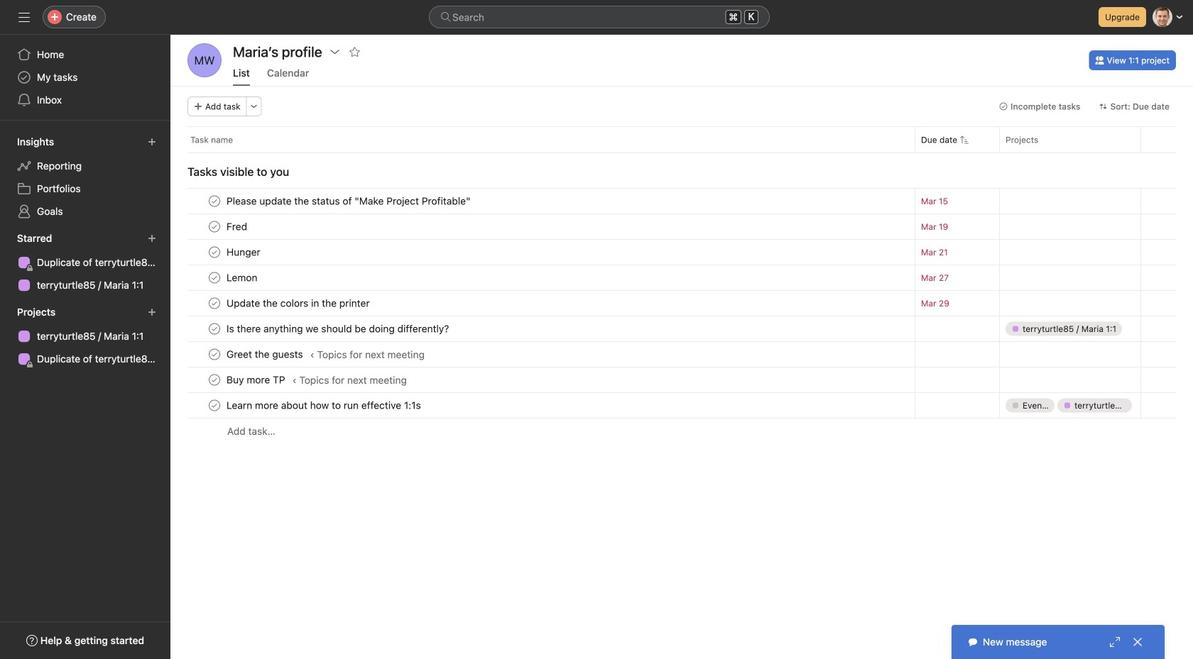 Task type: locate. For each thing, give the bounding box(es) containing it.
mark complete checkbox inside greet the guests cell
[[206, 346, 223, 363]]

5 mark complete checkbox from the top
[[206, 346, 223, 363]]

1 mark complete checkbox from the top
[[206, 193, 223, 210]]

mark complete checkbox inside learn more about how to run effective 1:1s cell
[[206, 397, 223, 414]]

4 mark complete image from the top
[[206, 372, 223, 389]]

task name text field for mark complete option in please update the status of "make project profitable" cell
[[224, 194, 475, 208]]

mark complete checkbox for hunger cell
[[206, 244, 223, 261]]

5 mark complete image from the top
[[206, 397, 223, 414]]

1 task name text field from the top
[[224, 220, 252, 234]]

1 vertical spatial mark complete checkbox
[[206, 218, 223, 235]]

mark complete checkbox inside lemon cell
[[206, 270, 223, 287]]

task name text field inside buy more tp cell
[[224, 373, 289, 387]]

4 task name text field from the top
[[224, 399, 425, 413]]

mark complete image inside buy more tp cell
[[206, 372, 223, 389]]

7 mark complete checkbox from the top
[[206, 397, 223, 414]]

0 vertical spatial mark complete checkbox
[[206, 193, 223, 210]]

show options image
[[329, 46, 341, 58]]

mark complete image inside hunger cell
[[206, 244, 223, 261]]

task name text field for mark complete checkbox inside hunger cell
[[224, 245, 265, 260]]

3 mark complete image from the top
[[206, 244, 223, 261]]

hide sidebar image
[[18, 11, 30, 23]]

mark complete image inside the is there anything we should be doing differently? cell
[[206, 321, 223, 338]]

global element
[[0, 35, 170, 120]]

mark complete image inside "update the colors in the printer" cell
[[206, 295, 223, 312]]

2 mark complete image from the top
[[206, 295, 223, 312]]

mark complete image
[[206, 193, 223, 210], [206, 218, 223, 235], [206, 244, 223, 261], [206, 346, 223, 363], [206, 397, 223, 414]]

mark complete checkbox for buy more tp cell
[[206, 372, 223, 389]]

linked projects for please update the status of "make project profitable" cell
[[999, 188, 1141, 214]]

3 mark complete image from the top
[[206, 321, 223, 338]]

buy more tp cell
[[170, 367, 915, 393]]

learn more about how to run effective 1:1s cell
[[170, 393, 915, 419]]

new project or portfolio image
[[148, 308, 156, 317]]

add items to starred image
[[148, 234, 156, 243]]

mark complete checkbox inside please update the status of "make project profitable" cell
[[206, 193, 223, 210]]

Mark complete checkbox
[[206, 193, 223, 210], [206, 218, 223, 235]]

5 task name text field from the top
[[224, 373, 289, 387]]

3 mark complete checkbox from the top
[[206, 295, 223, 312]]

1 mark complete checkbox from the top
[[206, 244, 223, 261]]

task name text field inside please update the status of "make project profitable" cell
[[224, 194, 475, 208]]

mark complete image inside fred cell
[[206, 218, 223, 235]]

Task name text field
[[224, 220, 252, 234], [224, 271, 262, 285], [224, 297, 374, 311], [224, 399, 425, 413]]

4 task name text field from the top
[[224, 348, 307, 362]]

mark complete image for lemon cell
[[206, 270, 223, 287]]

task name text field inside hunger cell
[[224, 245, 265, 260]]

task name text field inside the is there anything we should be doing differently? cell
[[224, 322, 453, 336]]

fred cell
[[170, 214, 915, 240]]

1 task name text field from the top
[[224, 194, 475, 208]]

mark complete checkbox inside "update the colors in the printer" cell
[[206, 295, 223, 312]]

Mark complete checkbox
[[206, 244, 223, 261], [206, 270, 223, 287], [206, 295, 223, 312], [206, 321, 223, 338], [206, 346, 223, 363], [206, 372, 223, 389], [206, 397, 223, 414]]

task name text field inside lemon cell
[[224, 271, 262, 285]]

tree grid
[[170, 188, 1193, 445]]

Task name text field
[[224, 194, 475, 208], [224, 245, 265, 260], [224, 322, 453, 336], [224, 348, 307, 362], [224, 373, 289, 387]]

3 task name text field from the top
[[224, 322, 453, 336]]

mark complete image for hunger cell
[[206, 244, 223, 261]]

task name text field inside "update the colors in the printer" cell
[[224, 297, 374, 311]]

2 mark complete image from the top
[[206, 218, 223, 235]]

2 task name text field from the top
[[224, 245, 265, 260]]

linked projects for buy more tp cell
[[999, 367, 1141, 393]]

mark complete checkbox inside fred cell
[[206, 218, 223, 235]]

linked projects for fred cell
[[999, 214, 1141, 240]]

2 mark complete checkbox from the top
[[206, 218, 223, 235]]

mark complete checkbox inside the is there anything we should be doing differently? cell
[[206, 321, 223, 338]]

mark complete checkbox inside buy more tp cell
[[206, 372, 223, 389]]

mark complete image inside learn more about how to run effective 1:1s cell
[[206, 397, 223, 414]]

task name text field inside fred cell
[[224, 220, 252, 234]]

mark complete image for greet the guests cell
[[206, 346, 223, 363]]

None field
[[429, 6, 770, 28]]

task name text field for mark complete option in fred cell
[[224, 220, 252, 234]]

1 mark complete image from the top
[[206, 193, 223, 210]]

mark complete image inside please update the status of "make project profitable" cell
[[206, 193, 223, 210]]

add to starred image
[[349, 46, 361, 58]]

task name text field inside learn more about how to run effective 1:1s cell
[[224, 399, 425, 413]]

row
[[170, 126, 1193, 153], [187, 152, 1176, 153], [170, 188, 1193, 214], [170, 214, 1193, 240], [170, 239, 1193, 266], [170, 265, 1193, 291], [170, 290, 1193, 317], [170, 316, 1193, 342], [170, 342, 1193, 368], [170, 367, 1193, 393], [170, 393, 1193, 419], [170, 418, 1193, 445]]

4 mark complete checkbox from the top
[[206, 321, 223, 338]]

mark complete checkbox inside hunger cell
[[206, 244, 223, 261]]

linked projects for greet the guests cell
[[999, 342, 1141, 368]]

mark complete image inside lemon cell
[[206, 270, 223, 287]]

task name text field inside greet the guests cell
[[224, 348, 307, 362]]

mark complete image for please update the status of "make project profitable" cell
[[206, 193, 223, 210]]

mark complete image for the is there anything we should be doing differently? cell
[[206, 321, 223, 338]]

mark complete image
[[206, 270, 223, 287], [206, 295, 223, 312], [206, 321, 223, 338], [206, 372, 223, 389]]

mark complete image inside greet the guests cell
[[206, 346, 223, 363]]

mark complete checkbox for learn more about how to run effective 1:1s cell
[[206, 397, 223, 414]]

2 mark complete checkbox from the top
[[206, 270, 223, 287]]

4 mark complete image from the top
[[206, 346, 223, 363]]

3 task name text field from the top
[[224, 297, 374, 311]]

6 mark complete checkbox from the top
[[206, 372, 223, 389]]

2 task name text field from the top
[[224, 271, 262, 285]]

more actions image
[[250, 102, 258, 111]]

1 mark complete image from the top
[[206, 270, 223, 287]]

starred element
[[0, 226, 170, 300]]



Task type: vqa. For each thing, say whether or not it's contained in the screenshot.
Mark complete option inside Fred cell
yes



Task type: describe. For each thing, give the bounding box(es) containing it.
task name text field for mark complete checkbox inside the "update the colors in the printer" cell
[[224, 297, 374, 311]]

task name text field for mark complete checkbox in the greet the guests cell
[[224, 348, 307, 362]]

mark complete checkbox for lemon cell
[[206, 270, 223, 287]]

task name text field for mark complete checkbox inside the lemon cell
[[224, 271, 262, 285]]

mark complete checkbox for fred cell
[[206, 218, 223, 235]]

please update the status of "make project profitable" cell
[[170, 188, 915, 214]]

linked projects for update the colors in the printer cell
[[999, 290, 1141, 317]]

linked projects for hunger cell
[[999, 239, 1141, 266]]

projects element
[[0, 300, 170, 374]]

lemon cell
[[170, 265, 915, 291]]

mark complete checkbox for "update the colors in the printer" cell
[[206, 295, 223, 312]]

mark complete image for learn more about how to run effective 1:1s cell
[[206, 397, 223, 414]]

linked projects for lemon cell
[[999, 265, 1141, 291]]

task name text field for mark complete checkbox within learn more about how to run effective 1:1s cell
[[224, 399, 425, 413]]

mark complete image for buy more tp cell
[[206, 372, 223, 389]]

mark complete image for "update the colors in the printer" cell
[[206, 295, 223, 312]]

update the colors in the printer cell
[[170, 290, 915, 317]]

insights element
[[0, 129, 170, 226]]

expand new message image
[[1109, 637, 1121, 648]]

task name text field for mark complete checkbox within the is there anything we should be doing differently? cell
[[224, 322, 453, 336]]

Search tasks, projects, and more text field
[[429, 6, 770, 28]]

mark complete image for fred cell
[[206, 218, 223, 235]]

greet the guests cell
[[170, 342, 915, 368]]

mark complete checkbox for greet the guests cell
[[206, 346, 223, 363]]

mark complete checkbox for the is there anything we should be doing differently? cell
[[206, 321, 223, 338]]

new insights image
[[148, 138, 156, 146]]

mark complete checkbox for please update the status of "make project profitable" cell
[[206, 193, 223, 210]]

close image
[[1132, 637, 1143, 648]]

task name text field for mark complete checkbox within buy more tp cell
[[224, 373, 289, 387]]

hunger cell
[[170, 239, 915, 266]]

is there anything we should be doing differently? cell
[[170, 316, 915, 342]]



